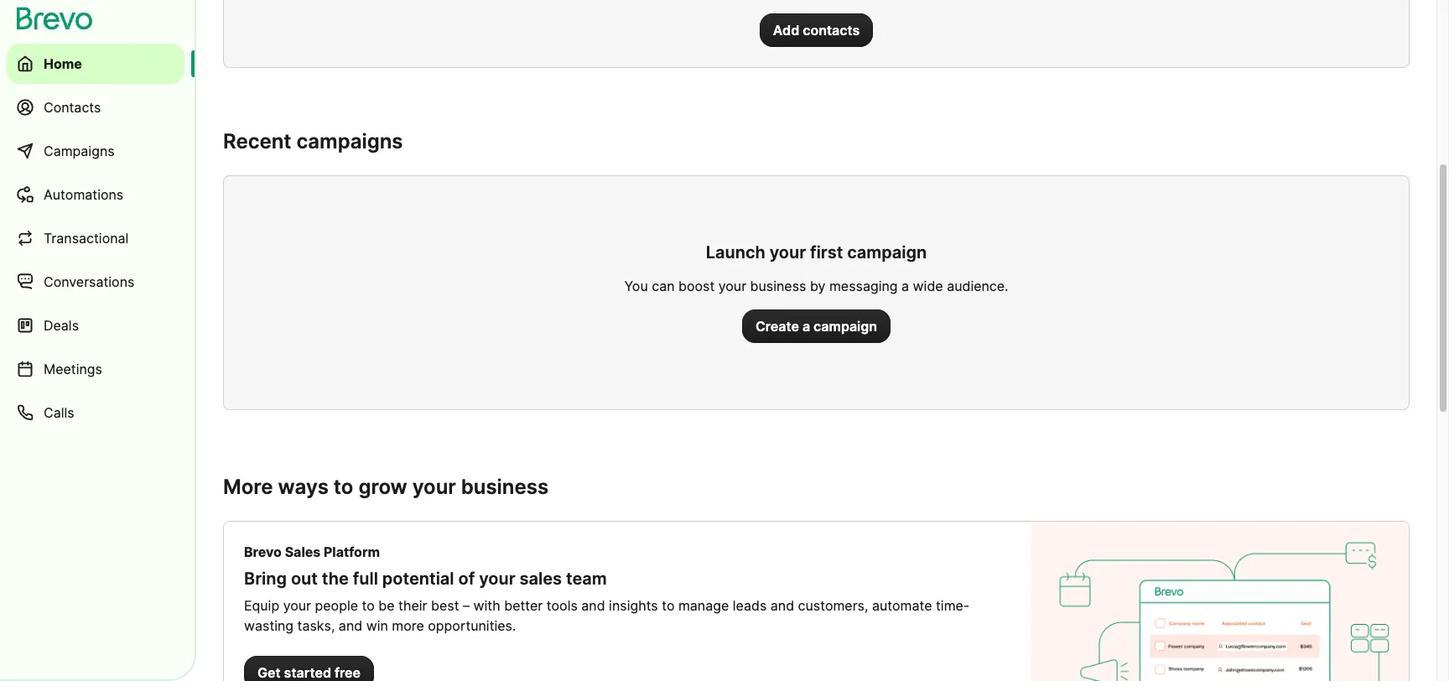 Task type: describe. For each thing, give the bounding box(es) containing it.
team
[[566, 569, 607, 589]]

add contacts
[[773, 22, 860, 39]]

insights
[[609, 597, 658, 614]]

recent campaigns
[[223, 129, 403, 154]]

0 horizontal spatial and
[[339, 618, 363, 634]]

your right the grow
[[413, 475, 456, 499]]

wide
[[913, 278, 944, 294]]

calls link
[[7, 393, 185, 433]]

time-
[[936, 597, 970, 614]]

a inside button
[[803, 318, 811, 335]]

automations link
[[7, 175, 185, 215]]

conversations
[[44, 274, 135, 290]]

opportunities.
[[428, 618, 516, 634]]

your left first
[[770, 242, 806, 263]]

tools
[[547, 597, 578, 614]]

launch
[[706, 242, 766, 263]]

create
[[756, 318, 800, 335]]

add
[[773, 22, 800, 39]]

full
[[353, 569, 378, 589]]

of
[[459, 569, 475, 589]]

add contacts button
[[760, 13, 874, 47]]

campaigns
[[44, 143, 115, 159]]

audience.
[[947, 278, 1009, 294]]

bring
[[244, 569, 287, 589]]

more
[[223, 475, 273, 499]]

your up with
[[479, 569, 516, 589]]

automate
[[873, 597, 933, 614]]

better
[[504, 597, 543, 614]]

tasks,
[[298, 618, 335, 634]]

their
[[399, 597, 428, 614]]

0 vertical spatial a
[[902, 278, 910, 294]]

more ways to grow your business
[[223, 475, 549, 499]]

brevo
[[244, 544, 282, 560]]

win
[[366, 618, 388, 634]]

ways
[[278, 475, 329, 499]]

your down launch
[[719, 278, 747, 294]]

with
[[474, 597, 501, 614]]

recent
[[223, 129, 292, 154]]

grow
[[359, 475, 408, 499]]

campaigns link
[[7, 131, 185, 171]]

deals link
[[7, 305, 185, 346]]

–
[[463, 597, 470, 614]]

transactional
[[44, 230, 129, 247]]

create a campaign
[[756, 318, 878, 335]]

0 horizontal spatial to
[[334, 475, 354, 499]]

sales
[[520, 569, 562, 589]]

contacts link
[[7, 87, 185, 128]]

wasting
[[244, 618, 294, 634]]

customers,
[[798, 597, 869, 614]]



Task type: vqa. For each thing, say whether or not it's contained in the screenshot.
best
yes



Task type: locate. For each thing, give the bounding box(es) containing it.
to left be
[[362, 597, 375, 614]]

be
[[379, 597, 395, 614]]

1 horizontal spatial a
[[902, 278, 910, 294]]

messaging
[[830, 278, 898, 294]]

a left wide
[[902, 278, 910, 294]]

and down people
[[339, 618, 363, 634]]

equip
[[244, 597, 280, 614]]

1 vertical spatial a
[[803, 318, 811, 335]]

contacts
[[44, 99, 101, 116]]

you can boost your business by messaging a wide audience.
[[625, 278, 1009, 294]]

first
[[811, 242, 844, 263]]

your up tasks, at bottom
[[283, 597, 311, 614]]

and down team
[[582, 597, 605, 614]]

automations
[[44, 186, 124, 203]]

more
[[392, 618, 424, 634]]

platform
[[324, 544, 380, 560]]

1 vertical spatial campaign
[[814, 318, 878, 335]]

boost
[[679, 278, 715, 294]]

to right insights
[[662, 597, 675, 614]]

best
[[431, 597, 459, 614]]

2 horizontal spatial and
[[771, 597, 795, 614]]

launch your first campaign
[[706, 242, 927, 263]]

campaign down messaging
[[814, 318, 878, 335]]

and right leads
[[771, 597, 795, 614]]

manage
[[679, 597, 729, 614]]

1 vertical spatial business
[[461, 475, 549, 499]]

campaigns
[[297, 129, 403, 154]]

meetings link
[[7, 349, 185, 389]]

transactional link
[[7, 218, 185, 258]]

conversations link
[[7, 262, 185, 302]]

campaign up messaging
[[848, 242, 927, 263]]

0 horizontal spatial business
[[461, 475, 549, 499]]

campaign inside button
[[814, 318, 878, 335]]

and
[[582, 597, 605, 614], [771, 597, 795, 614], [339, 618, 363, 634]]

a right create on the top right
[[803, 318, 811, 335]]

1 horizontal spatial and
[[582, 597, 605, 614]]

out
[[291, 569, 318, 589]]

meetings
[[44, 361, 102, 378]]

campaign
[[848, 242, 927, 263], [814, 318, 878, 335]]

create a campaign button
[[742, 310, 891, 343]]

calls
[[44, 404, 74, 421]]

potential
[[382, 569, 454, 589]]

can
[[652, 278, 675, 294]]

0 vertical spatial business
[[751, 278, 807, 294]]

to
[[334, 475, 354, 499], [362, 597, 375, 614], [662, 597, 675, 614]]

a
[[902, 278, 910, 294], [803, 318, 811, 335]]

2 horizontal spatial to
[[662, 597, 675, 614]]

1 horizontal spatial business
[[751, 278, 807, 294]]

your
[[770, 242, 806, 263], [719, 278, 747, 294], [413, 475, 456, 499], [479, 569, 516, 589], [283, 597, 311, 614]]

business
[[751, 278, 807, 294], [461, 475, 549, 499]]

home
[[44, 55, 82, 72]]

0 horizontal spatial a
[[803, 318, 811, 335]]

1 horizontal spatial to
[[362, 597, 375, 614]]

leads
[[733, 597, 767, 614]]

0 vertical spatial campaign
[[848, 242, 927, 263]]

the
[[322, 569, 349, 589]]

to left the grow
[[334, 475, 354, 499]]

home link
[[7, 44, 185, 84]]

people
[[315, 597, 358, 614]]

sales
[[285, 544, 321, 560]]

by
[[810, 278, 826, 294]]

contacts
[[803, 22, 860, 39]]

deals
[[44, 317, 79, 334]]

brevo sales platform bring out the full potential of your sales team equip your people to be their best – with better tools and insights to manage leads and customers, automate time- wasting tasks, and win more opportunities.
[[244, 544, 970, 634]]

you
[[625, 278, 648, 294]]



